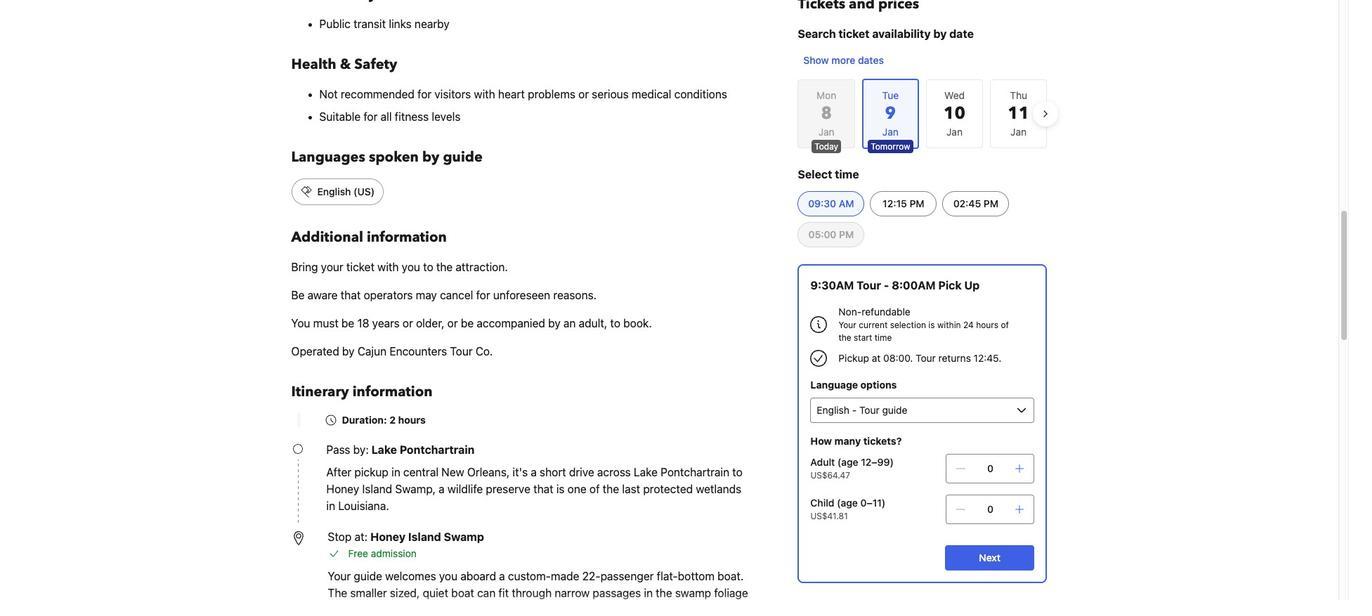 Task type: locate. For each thing, give the bounding box(es) containing it.
show more dates
[[804, 54, 884, 66]]

02:45
[[953, 197, 981, 209]]

start
[[854, 332, 872, 343]]

wildlife
[[448, 483, 483, 495]]

region containing 8
[[787, 73, 1059, 155]]

date
[[950, 27, 974, 40]]

2 horizontal spatial or
[[579, 88, 589, 100]]

0 vertical spatial 0
[[987, 462, 994, 474]]

0 vertical spatial (age
[[838, 456, 859, 468]]

for left all
[[364, 110, 378, 123]]

returns
[[939, 352, 971, 364]]

the inside non-refundable your current selection is within 24 hours of the start time
[[839, 332, 852, 343]]

island up admission
[[408, 531, 441, 543]]

is left within
[[929, 320, 935, 330]]

1 horizontal spatial ticket
[[839, 27, 870, 40]]

or right older,
[[447, 317, 458, 330]]

09:30 am
[[808, 197, 854, 209]]

2 vertical spatial the
[[603, 483, 619, 495]]

1 vertical spatial (age
[[837, 497, 858, 509]]

0 horizontal spatial is
[[557, 483, 565, 495]]

that down short
[[533, 483, 554, 495]]

pontchartrain inside after pickup in central new orleans, it's a short drive across lake pontchartrain to honey island swamp, a wildlife preserve that is one of the last protected wetlands in louisiana.
[[661, 466, 730, 479]]

information
[[367, 228, 447, 247], [353, 382, 433, 401]]

1 vertical spatial a
[[439, 483, 445, 495]]

0 vertical spatial for
[[418, 88, 432, 100]]

a right it's
[[531, 466, 537, 479]]

0 horizontal spatial to
[[423, 261, 433, 273]]

0 horizontal spatial hours
[[398, 414, 426, 426]]

tour
[[857, 279, 881, 292], [450, 345, 473, 358], [916, 352, 936, 364]]

wed 10 jan
[[944, 89, 966, 138]]

island
[[362, 483, 392, 495], [408, 531, 441, 543]]

1 horizontal spatial lake
[[634, 466, 658, 479]]

2 jan from the left
[[947, 126, 963, 138]]

1 horizontal spatial pontchartrain
[[661, 466, 730, 479]]

0 horizontal spatial honey
[[326, 483, 359, 495]]

1 vertical spatial lake
[[634, 466, 658, 479]]

0 horizontal spatial island
[[362, 483, 392, 495]]

information up you
[[367, 228, 447, 247]]

1 horizontal spatial time
[[875, 332, 892, 343]]

1 horizontal spatial jan
[[947, 126, 963, 138]]

2 vertical spatial for
[[476, 289, 490, 301]]

1 vertical spatial ticket
[[346, 261, 375, 273]]

the down your
[[839, 332, 852, 343]]

0 vertical spatial lake
[[371, 443, 397, 456]]

hours right 24
[[976, 320, 999, 330]]

honey
[[326, 483, 359, 495], [371, 531, 406, 543]]

to right you
[[423, 261, 433, 273]]

1 jan from the left
[[819, 126, 835, 138]]

the up be aware that operators may cancel for unforeseen reasons.
[[436, 261, 453, 273]]

(age inside child (age 0–11) us$41.81
[[837, 497, 858, 509]]

0 horizontal spatial pm
[[839, 228, 854, 240]]

show more dates button
[[798, 48, 890, 73]]

0 vertical spatial of
[[1001, 320, 1009, 330]]

1 horizontal spatial to
[[610, 317, 621, 330]]

(age down many
[[838, 456, 859, 468]]

information up 2
[[353, 382, 433, 401]]

lake up last
[[634, 466, 658, 479]]

pm
[[910, 197, 925, 209], [984, 197, 999, 209], [839, 228, 854, 240]]

1 vertical spatial information
[[353, 382, 433, 401]]

be left 18 in the bottom of the page
[[342, 317, 354, 330]]

lake inside after pickup in central new orleans, it's a short drive across lake pontchartrain to honey island swamp, a wildlife preserve that is one of the last protected wetlands in louisiana.
[[634, 466, 658, 479]]

lake right by:
[[371, 443, 397, 456]]

to inside after pickup in central new orleans, it's a short drive across lake pontchartrain to honey island swamp, a wildlife preserve that is one of the last protected wetlands in louisiana.
[[732, 466, 743, 479]]

short
[[540, 466, 566, 479]]

recommended
[[341, 88, 415, 100]]

0 horizontal spatial tour
[[450, 345, 473, 358]]

languages
[[291, 148, 365, 167]]

2 horizontal spatial jan
[[1011, 126, 1027, 138]]

of right 24
[[1001, 320, 1009, 330]]

for up fitness
[[418, 88, 432, 100]]

be
[[342, 317, 354, 330], [461, 317, 474, 330]]

2 (age from the top
[[837, 497, 858, 509]]

1 vertical spatial honey
[[371, 531, 406, 543]]

pontchartrain up new
[[400, 443, 475, 456]]

2 0 from the top
[[987, 503, 994, 515]]

pontchartrain up the wetlands
[[661, 466, 730, 479]]

0 horizontal spatial pontchartrain
[[400, 443, 475, 456]]

region
[[787, 73, 1059, 155]]

0 vertical spatial island
[[362, 483, 392, 495]]

1 horizontal spatial honey
[[371, 531, 406, 543]]

in down the "pass by: lake pontchartrain"
[[392, 466, 400, 479]]

time
[[835, 168, 859, 181], [875, 332, 892, 343]]

time up am
[[835, 168, 859, 181]]

(age up us$41.81
[[837, 497, 858, 509]]

0 horizontal spatial for
[[364, 110, 378, 123]]

hours right 2
[[398, 414, 426, 426]]

0 vertical spatial with
[[474, 88, 495, 100]]

links
[[389, 18, 412, 30]]

1 vertical spatial 0
[[987, 503, 994, 515]]

ticket right the your
[[346, 261, 375, 273]]

8
[[821, 102, 832, 125]]

us$64.47
[[811, 470, 851, 481]]

1 vertical spatial to
[[610, 317, 621, 330]]

honey up free admission
[[371, 531, 406, 543]]

1 horizontal spatial in
[[392, 466, 400, 479]]

(age inside 'adult (age 12–99) us$64.47'
[[838, 456, 859, 468]]

2 horizontal spatial pm
[[984, 197, 999, 209]]

0 horizontal spatial in
[[326, 500, 335, 512]]

serious
[[592, 88, 629, 100]]

to up the wetlands
[[732, 466, 743, 479]]

for right cancel
[[476, 289, 490, 301]]

is left one
[[557, 483, 565, 495]]

(age for 12–99)
[[838, 456, 859, 468]]

of inside non-refundable your current selection is within 24 hours of the start time
[[1001, 320, 1009, 330]]

cancel
[[440, 289, 473, 301]]

1 horizontal spatial the
[[603, 483, 619, 495]]

in
[[392, 466, 400, 479], [326, 500, 335, 512]]

not
[[319, 88, 338, 100]]

levels
[[432, 110, 461, 123]]

0 horizontal spatial with
[[378, 261, 399, 273]]

1 horizontal spatial or
[[447, 317, 458, 330]]

or left serious
[[579, 88, 589, 100]]

tour right 08:00.
[[916, 352, 936, 364]]

free
[[348, 547, 368, 559]]

1 horizontal spatial of
[[1001, 320, 1009, 330]]

tour left co.
[[450, 345, 473, 358]]

jan inside mon 8 jan today
[[819, 126, 835, 138]]

us$41.81
[[811, 511, 848, 521]]

honey down after on the bottom
[[326, 483, 359, 495]]

cajun
[[358, 345, 387, 358]]

pm right "12:15"
[[910, 197, 925, 209]]

with left you
[[378, 261, 399, 273]]

by left cajun in the bottom left of the page
[[342, 345, 355, 358]]

for
[[418, 88, 432, 100], [364, 110, 378, 123], [476, 289, 490, 301]]

with left heart
[[474, 88, 495, 100]]

jan down the 10
[[947, 126, 963, 138]]

1 horizontal spatial hours
[[976, 320, 999, 330]]

you
[[402, 261, 420, 273]]

8:00am
[[892, 279, 936, 292]]

language options
[[811, 379, 897, 391]]

1 horizontal spatial for
[[418, 88, 432, 100]]

0 horizontal spatial the
[[436, 261, 453, 273]]

1 horizontal spatial is
[[929, 320, 935, 330]]

0 horizontal spatial jan
[[819, 126, 835, 138]]

it's
[[513, 466, 528, 479]]

is inside non-refundable your current selection is within 24 hours of the start time
[[929, 320, 935, 330]]

new
[[442, 466, 464, 479]]

0 vertical spatial a
[[531, 466, 537, 479]]

pontchartrain
[[400, 443, 475, 456], [661, 466, 730, 479]]

0 vertical spatial time
[[835, 168, 859, 181]]

attraction.
[[456, 261, 508, 273]]

1 horizontal spatial pm
[[910, 197, 925, 209]]

&
[[340, 55, 351, 74]]

1 0 from the top
[[987, 462, 994, 474]]

0 vertical spatial honey
[[326, 483, 359, 495]]

an
[[564, 317, 576, 330]]

0 horizontal spatial that
[[341, 289, 361, 301]]

1 vertical spatial island
[[408, 531, 441, 543]]

3 jan from the left
[[1011, 126, 1027, 138]]

0 vertical spatial ticket
[[839, 27, 870, 40]]

non-refundable your current selection is within 24 hours of the start time
[[839, 306, 1009, 343]]

0 horizontal spatial ticket
[[346, 261, 375, 273]]

island down pickup
[[362, 483, 392, 495]]

time down current
[[875, 332, 892, 343]]

lake
[[371, 443, 397, 456], [634, 466, 658, 479]]

in up stop at the bottom left of page
[[326, 500, 335, 512]]

1 horizontal spatial a
[[531, 466, 537, 479]]

of inside after pickup in central new orleans, it's a short drive across lake pontchartrain to honey island swamp, a wildlife preserve that is one of the last protected wetlands in louisiana.
[[590, 483, 600, 495]]

island inside after pickup in central new orleans, it's a short drive across lake pontchartrain to honey island swamp, a wildlife preserve that is one of the last protected wetlands in louisiana.
[[362, 483, 392, 495]]

0 vertical spatial the
[[436, 261, 453, 273]]

2 vertical spatial to
[[732, 466, 743, 479]]

12:15
[[883, 197, 907, 209]]

itinerary
[[291, 382, 349, 401]]

or for problems
[[579, 88, 589, 100]]

1 (age from the top
[[838, 456, 859, 468]]

0 vertical spatial hours
[[976, 320, 999, 330]]

jan inside thu 11 jan
[[1011, 126, 1027, 138]]

tour left -
[[857, 279, 881, 292]]

1 horizontal spatial be
[[461, 317, 474, 330]]

ticket
[[839, 27, 870, 40], [346, 261, 375, 273]]

0–11)
[[861, 497, 886, 509]]

to left book.
[[610, 317, 621, 330]]

1 vertical spatial time
[[875, 332, 892, 343]]

must
[[313, 317, 339, 330]]

operators
[[364, 289, 413, 301]]

encounters
[[390, 345, 447, 358]]

0 vertical spatial information
[[367, 228, 447, 247]]

additional information
[[291, 228, 447, 247]]

adult (age 12–99) us$64.47
[[811, 456, 894, 481]]

many
[[835, 435, 861, 447]]

02:45 pm
[[953, 197, 999, 209]]

0 vertical spatial is
[[929, 320, 935, 330]]

bring your ticket with you to the attraction.
[[291, 261, 508, 273]]

1 vertical spatial with
[[378, 261, 399, 273]]

jan down the 11
[[1011, 126, 1027, 138]]

ticket up "show more dates"
[[839, 27, 870, 40]]

jan up today at the right
[[819, 126, 835, 138]]

free admission
[[348, 547, 417, 559]]

-
[[884, 279, 889, 292]]

(age
[[838, 456, 859, 468], [837, 497, 858, 509]]

operated by cajun encounters tour co.
[[291, 345, 493, 358]]

aware
[[308, 289, 338, 301]]

pass
[[326, 443, 350, 456]]

1 vertical spatial for
[[364, 110, 378, 123]]

1 vertical spatial is
[[557, 483, 565, 495]]

language
[[811, 379, 858, 391]]

0 vertical spatial that
[[341, 289, 361, 301]]

pm right 05:00
[[839, 228, 854, 240]]

refundable
[[862, 306, 911, 318]]

1 vertical spatial in
[[326, 500, 335, 512]]

2 horizontal spatial the
[[839, 332, 852, 343]]

jan for 11
[[1011, 126, 1027, 138]]

1 horizontal spatial that
[[533, 483, 554, 495]]

may
[[416, 289, 437, 301]]

0 vertical spatial pontchartrain
[[400, 443, 475, 456]]

that right aware
[[341, 289, 361, 301]]

the down 'across'
[[603, 483, 619, 495]]

louisiana.
[[338, 500, 389, 512]]

1 vertical spatial pontchartrain
[[661, 466, 730, 479]]

pm right 02:45
[[984, 197, 999, 209]]

or right years
[[403, 317, 413, 330]]

show
[[804, 54, 829, 66]]

1 vertical spatial that
[[533, 483, 554, 495]]

operated
[[291, 345, 339, 358]]

0 horizontal spatial of
[[590, 483, 600, 495]]

0 horizontal spatial a
[[439, 483, 445, 495]]

by left "guide"
[[422, 148, 440, 167]]

of right one
[[590, 483, 600, 495]]

2 horizontal spatial to
[[732, 466, 743, 479]]

1 horizontal spatial with
[[474, 88, 495, 100]]

hours
[[976, 320, 999, 330], [398, 414, 426, 426]]

1 vertical spatial of
[[590, 483, 600, 495]]

suitable
[[319, 110, 361, 123]]

a down new
[[439, 483, 445, 495]]

be down cancel
[[461, 317, 474, 330]]

adult
[[811, 456, 835, 468]]

1 vertical spatial the
[[839, 332, 852, 343]]

jan inside wed 10 jan
[[947, 126, 963, 138]]

0 horizontal spatial be
[[342, 317, 354, 330]]

availability
[[872, 27, 931, 40]]

12–99)
[[861, 456, 894, 468]]

05:00 pm
[[809, 228, 854, 240]]

hours inside non-refundable your current selection is within 24 hours of the start time
[[976, 320, 999, 330]]



Task type: vqa. For each thing, say whether or not it's contained in the screenshot.
Hotel
no



Task type: describe. For each thing, give the bounding box(es) containing it.
mon 8 jan today
[[815, 89, 839, 152]]

select
[[798, 168, 832, 181]]

pm for 12:15 pm
[[910, 197, 925, 209]]

12:45.
[[974, 352, 1002, 364]]

selection
[[890, 320, 926, 330]]

today
[[815, 141, 839, 152]]

(age for 0–11)
[[837, 497, 858, 509]]

english
[[317, 186, 351, 197]]

pm for 02:45 pm
[[984, 197, 999, 209]]

accompanied
[[477, 317, 545, 330]]

thu 11 jan
[[1008, 89, 1030, 138]]

is inside after pickup in central new orleans, it's a short drive across lake pontchartrain to honey island swamp, a wildlife preserve that is one of the last protected wetlands in louisiana.
[[557, 483, 565, 495]]

09:30
[[808, 197, 836, 209]]

12:15 pm
[[883, 197, 925, 209]]

wed
[[945, 89, 965, 101]]

by left an
[[548, 317, 561, 330]]

fitness
[[395, 110, 429, 123]]

medical
[[632, 88, 672, 100]]

information for itinerary information
[[353, 382, 433, 401]]

2 be from the left
[[461, 317, 474, 330]]

safety
[[354, 55, 397, 74]]

0 horizontal spatial or
[[403, 317, 413, 330]]

10
[[944, 102, 966, 125]]

the inside after pickup in central new orleans, it's a short drive across lake pontchartrain to honey island swamp, a wildlife preserve that is one of the last protected wetlands in louisiana.
[[603, 483, 619, 495]]

tickets?
[[864, 435, 902, 447]]

0 horizontal spatial time
[[835, 168, 859, 181]]

pick
[[939, 279, 962, 292]]

to for accompanied
[[610, 317, 621, 330]]

24
[[964, 320, 974, 330]]

0 vertical spatial in
[[392, 466, 400, 479]]

2 horizontal spatial tour
[[916, 352, 936, 364]]

dates
[[858, 54, 884, 66]]

non-
[[839, 306, 862, 318]]

1 horizontal spatial island
[[408, 531, 441, 543]]

select time
[[798, 168, 859, 181]]

1 vertical spatial hours
[[398, 414, 426, 426]]

conditions
[[674, 88, 727, 100]]

by:
[[353, 443, 369, 456]]

guide
[[443, 148, 483, 167]]

0 for adult (age 12–99)
[[987, 462, 994, 474]]

years
[[372, 317, 400, 330]]

co.
[[476, 345, 493, 358]]

next button
[[945, 545, 1035, 571]]

or for older,
[[447, 317, 458, 330]]

orleans,
[[467, 466, 510, 479]]

information for additional information
[[367, 228, 447, 247]]

9:30am
[[811, 279, 854, 292]]

up
[[965, 279, 980, 292]]

problems
[[528, 88, 576, 100]]

your
[[839, 320, 857, 330]]

child (age 0–11) us$41.81
[[811, 497, 886, 521]]

honey inside after pickup in central new orleans, it's a short drive across lake pontchartrain to honey island swamp, a wildlife preserve that is one of the last protected wetlands in louisiana.
[[326, 483, 359, 495]]

duration: 2 hours
[[342, 414, 426, 426]]

stop
[[328, 531, 352, 543]]

pickup
[[354, 466, 389, 479]]

across
[[597, 466, 631, 479]]

your
[[321, 261, 344, 273]]

current
[[859, 320, 888, 330]]

1 be from the left
[[342, 317, 354, 330]]

pass by: lake pontchartrain
[[326, 443, 475, 456]]

bring
[[291, 261, 318, 273]]

11
[[1008, 102, 1030, 125]]

you must be 18 years or older, or be accompanied by an adult, to book.
[[291, 317, 652, 330]]

not recommended for visitors with heart problems or serious medical conditions
[[319, 88, 727, 100]]

heart
[[498, 88, 525, 100]]

that inside after pickup in central new orleans, it's a short drive across lake pontchartrain to honey island swamp, a wildlife preserve that is one of the last protected wetlands in louisiana.
[[533, 483, 554, 495]]

within
[[937, 320, 961, 330]]

nearby
[[415, 18, 450, 30]]

jan for 8
[[819, 126, 835, 138]]

time inside non-refundable your current selection is within 24 hours of the start time
[[875, 332, 892, 343]]

by left date
[[934, 27, 947, 40]]

at:
[[355, 531, 368, 543]]

0 horizontal spatial lake
[[371, 443, 397, 456]]

search ticket availability by date
[[798, 27, 974, 40]]

9:30am tour - 8:00am pick up
[[811, 279, 980, 292]]

mon
[[817, 89, 837, 101]]

how many tickets?
[[811, 435, 902, 447]]

pm for 05:00 pm
[[839, 228, 854, 240]]

to for drive
[[732, 466, 743, 479]]

unforeseen
[[493, 289, 550, 301]]

preserve
[[486, 483, 531, 495]]

next
[[979, 552, 1001, 564]]

adult,
[[579, 317, 607, 330]]

child
[[811, 497, 835, 509]]

spoken
[[369, 148, 419, 167]]

pickup
[[839, 352, 869, 364]]

swamp,
[[395, 483, 436, 495]]

more
[[832, 54, 856, 66]]

health & safety
[[291, 55, 397, 74]]

english (us)
[[317, 186, 375, 197]]

additional
[[291, 228, 363, 247]]

18
[[357, 317, 369, 330]]

jan for 10
[[947, 126, 963, 138]]

public transit links nearby
[[319, 18, 450, 30]]

at
[[872, 352, 881, 364]]

one
[[568, 483, 587, 495]]

older,
[[416, 317, 445, 330]]

after pickup in central new orleans, it's a short drive across lake pontchartrain to honey island swamp, a wildlife preserve that is one of the last protected wetlands in louisiana.
[[326, 466, 743, 512]]

2
[[389, 414, 396, 426]]

how
[[811, 435, 832, 447]]

swamp
[[444, 531, 484, 543]]

after
[[326, 466, 352, 479]]

suitable for all fitness levels
[[319, 110, 461, 123]]

pickup at 08:00. tour returns 12:45.
[[839, 352, 1002, 364]]

2 horizontal spatial for
[[476, 289, 490, 301]]

last
[[622, 483, 640, 495]]

reasons.
[[553, 289, 597, 301]]

0 vertical spatial to
[[423, 261, 433, 273]]

1 horizontal spatial tour
[[857, 279, 881, 292]]

0 for child (age 0–11)
[[987, 503, 994, 515]]

protected
[[643, 483, 693, 495]]

central
[[403, 466, 439, 479]]



